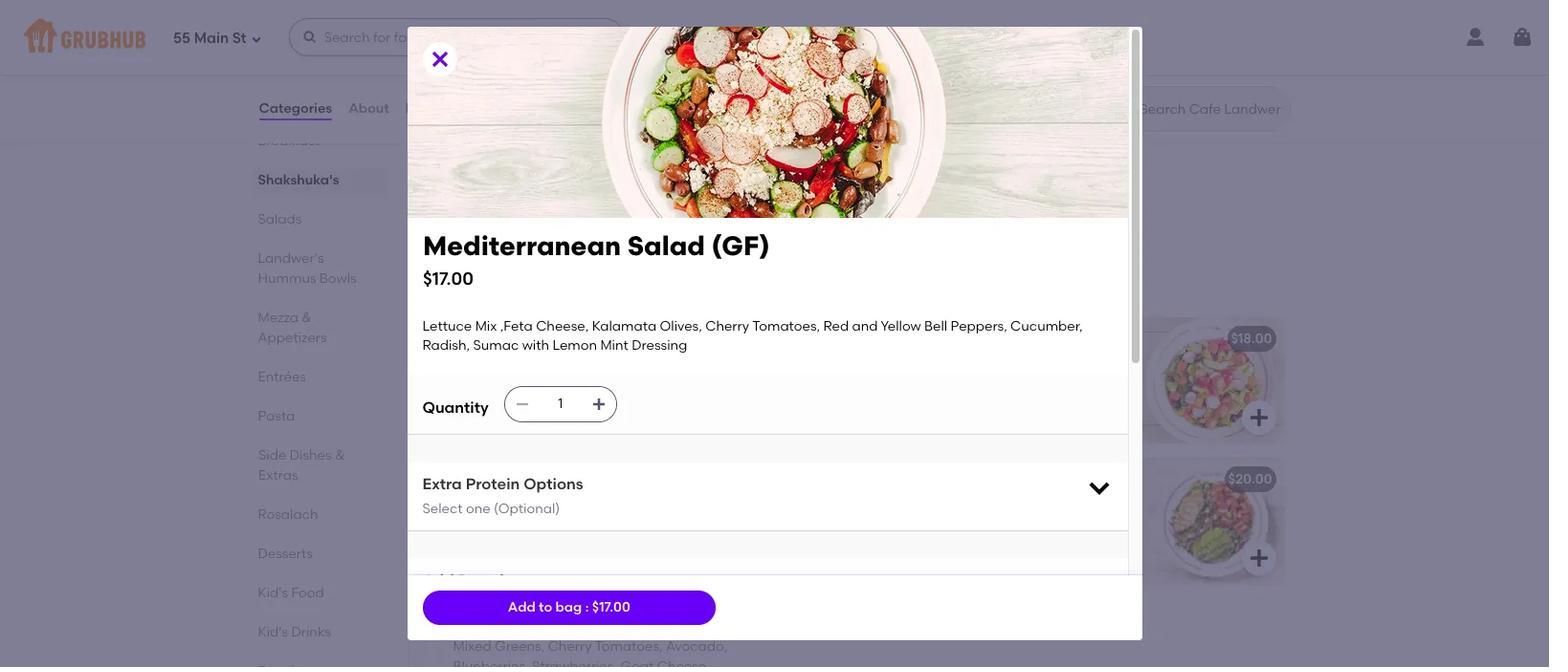 Task type: locate. For each thing, give the bounding box(es) containing it.
0 vertical spatial a
[[593, 47, 602, 63]]

halloumi up radish
[[963, 358, 1021, 374]]

halloumi inside two eggs poached in a spiced tomato pepper sauce, crispy halloumi cheese and spinach, with a side of tahini, side salad and challah bread.
[[453, 86, 511, 102]]

& right dishes
[[334, 448, 345, 464]]

1 horizontal spatial $17.00
[[592, 600, 630, 616]]

& up appetizers
[[302, 310, 312, 326]]

dishes
[[289, 448, 331, 464]]

0 horizontal spatial (gf)
[[596, 331, 624, 347]]

0 horizontal spatial dressing
[[453, 436, 509, 452]]

salad up lettuce mix, halloumi cheese, kalamata olives, cherry tomatoes, red & yellow bell peppers, cucumbers, radish & lemon mint dressing. on the right bottom of the page
[[944, 331, 982, 347]]

0 vertical spatial side
[[556, 105, 584, 122]]

2 horizontal spatial bell
[[967, 397, 990, 413]]

side up extras
[[258, 448, 286, 464]]

mediterranean salad (gf)
[[453, 331, 624, 347]]

1 horizontal spatial red
[[823, 319, 849, 335]]

tomatoes, inside mixed greens, cherry tomatoes, avocado, blueberries, strawberries, goat cheese
[[595, 640, 663, 656]]

mint up breast,
[[1073, 416, 1101, 433]]

add for add to bag : $17.00
[[508, 600, 536, 616]]

cheese
[[514, 86, 564, 102], [496, 612, 546, 629]]

cherry inside mixed greens, cherry tomatoes, avocado, blueberries, strawberries, goat cheese
[[548, 640, 592, 656]]

shakshuka
[[515, 20, 586, 36], [917, 20, 989, 36], [560, 161, 632, 177]]

and inside two eggs poached in a spiced tomato pepper sauce, crispy halloumi cheese and spinach, with a side of tahini, side salad and challah bread.
[[567, 86, 593, 102]]

food
[[291, 586, 324, 602]]

olives,
[[660, 319, 702, 335], [453, 378, 496, 394], [950, 378, 992, 394]]

1 horizontal spatial mint
[[631, 416, 659, 433]]

1 vertical spatial avocado,
[[666, 640, 727, 656]]

kid's left food on the bottom left of the page
[[258, 586, 288, 602]]

1 horizontal spatial salads
[[438, 274, 507, 298]]

0 vertical spatial avocado,
[[882, 538, 943, 554]]

svg image
[[1511, 26, 1534, 49], [302, 30, 317, 45], [428, 48, 451, 71], [819, 96, 842, 119], [1247, 96, 1270, 119], [1247, 407, 1270, 430], [1086, 475, 1112, 502], [1247, 547, 1270, 570], [1086, 572, 1112, 598]]

0 vertical spatial mix,
[[935, 358, 960, 374]]

two
[[453, 47, 479, 63]]

radish, up "lebanese"
[[453, 416, 501, 433]]

2 horizontal spatial yellow
[[924, 397, 964, 413]]

meatballs
[[581, 188, 644, 204]]

tomatoes,
[[752, 319, 820, 335], [546, 378, 614, 394], [1042, 378, 1110, 394], [993, 538, 1061, 554], [595, 640, 663, 656]]

1 vertical spatial mix,
[[978, 518, 1003, 535]]

lebanese salad button
[[442, 459, 855, 584]]

chicken
[[998, 499, 1051, 515]]

0 horizontal spatial cucumber,
[[583, 397, 655, 413]]

1 vertical spatial a
[[453, 105, 462, 122]]

1 horizontal spatial olives,
[[660, 319, 702, 335]]

shakshuka up poached
[[515, 20, 586, 36]]

svg image right input item quantity "number field"
[[591, 398, 606, 413]]

& inside 'side dishes & extras'
[[334, 448, 345, 464]]

salad up (optional)
[[520, 472, 559, 488]]

0 vertical spatial cheese
[[514, 86, 564, 102]]

side dishes & extras
[[258, 448, 345, 484]]

radish, up quantity
[[422, 338, 470, 354]]

0 horizontal spatial mix,
[[935, 358, 960, 374]]

0 horizontal spatial avocado,
[[666, 640, 727, 656]]

salads
[[258, 211, 302, 228], [438, 274, 507, 298]]

mint
[[600, 338, 629, 354], [631, 416, 659, 433], [1073, 416, 1101, 433]]

1 vertical spatial lettuce mix ,feta cheese, kalamata olives, cherry tomatoes, red and yellow bell peppers, cucumber, radish, sumac with lemon mint dressing
[[453, 358, 687, 452]]

svg image right 'st'
[[250, 33, 262, 44]]

dressing
[[632, 338, 687, 354], [453, 436, 509, 452]]

side right tahini,
[[556, 105, 584, 122]]

mediterranean salad (gf) image
[[711, 319, 855, 443]]

2 vertical spatial kalamata
[[882, 378, 946, 394]]

vegan meatball shakshuka
[[453, 161, 632, 177]]

mixed greens, cherry tomatoes, avocado, blueberries, strawberries, goat cheese
[[453, 640, 771, 668]]

challah
[[453, 125, 504, 141]]

0 vertical spatial ,feta
[[500, 319, 533, 335]]

mint down "mediterranean salad (gf) $17.00"
[[600, 338, 629, 354]]

1 horizontal spatial dressing
[[632, 338, 687, 354]]

cucumber, up lettuce mix, halloumi cheese, kalamata olives, cherry tomatoes, red & yellow bell peppers, cucumbers, radish & lemon mint dressing. on the right bottom of the page
[[1011, 319, 1083, 335]]

(gf)
[[711, 230, 769, 262], [596, 331, 624, 347]]

0 horizontal spatial side
[[258, 448, 286, 464]]

sinia shakshuka button
[[870, 8, 1284, 132]]

side inside 'side dishes & extras'
[[258, 448, 286, 464]]

lemon up input item quantity "number field"
[[553, 338, 597, 354]]

$20.00
[[1229, 472, 1272, 488]]

mediterranean inside "mediterranean salad (gf) $17.00"
[[422, 230, 621, 262]]

mix, down grilled on the bottom of the page
[[978, 518, 1003, 535]]

shakshuka's
[[258, 172, 339, 189]]

0 horizontal spatial $17.00
[[422, 268, 473, 290]]

meatball
[[498, 161, 557, 177]]

0 horizontal spatial vegan
[[453, 161, 495, 177]]

mix, inside marinated grilled chicken breast, quinoa bulgur mix, carrots, fresh avocado, cherry tomatoes, chia seeds
[[978, 518, 1003, 535]]

0 vertical spatial $17.00
[[422, 268, 473, 290]]

peppers, inside lettuce mix, halloumi cheese, kalamata olives, cherry tomatoes, red & yellow bell peppers, cucumbers, radish & lemon mint dressing.
[[993, 397, 1050, 413]]

&
[[302, 310, 312, 326], [910, 397, 921, 413], [1012, 416, 1022, 433], [334, 448, 345, 464]]

with right spinach,
[[656, 86, 683, 102]]

1 vertical spatial add
[[508, 600, 536, 616]]

(gf) down tahini
[[711, 230, 769, 262]]

lettuce for mediterranean
[[453, 358, 503, 374]]

0 vertical spatial cucumber,
[[1011, 319, 1083, 335]]

salads tab
[[258, 210, 377, 230]]

breast,
[[1055, 499, 1100, 515]]

mediterranean down housemade
[[422, 230, 621, 262]]

add left the bread
[[422, 573, 454, 591]]

sauce,
[[556, 67, 601, 83]]

1 vertical spatial vegan
[[536, 188, 577, 204]]

1 horizontal spatial bell
[[924, 319, 947, 335]]

with
[[656, 86, 683, 102], [694, 188, 721, 204], [522, 338, 549, 354], [553, 416, 580, 433]]

a
[[593, 47, 602, 63], [453, 105, 462, 122]]

0 vertical spatial red
[[823, 319, 849, 335]]

svg image inside the main navigation navigation
[[250, 33, 262, 44]]

kid's left drinks
[[258, 625, 288, 641]]

yellow
[[881, 319, 921, 335], [453, 397, 493, 413], [924, 397, 964, 413]]

mix down mediterranean salad (gf)
[[506, 358, 528, 374]]

salad for mediterranean salad (gf) $17.00
[[627, 230, 705, 262]]

spinach,
[[596, 86, 652, 102]]

cheese,
[[536, 319, 589, 335], [567, 358, 619, 374], [1024, 358, 1077, 374]]

salad for halloumi salad
[[944, 331, 982, 347]]

rosalach tab
[[258, 505, 377, 525]]

add left to at the bottom left of page
[[508, 600, 536, 616]]

breakfast
[[258, 133, 320, 149]]

svg image
[[250, 33, 262, 44], [819, 198, 842, 221], [515, 398, 530, 413], [591, 398, 606, 413], [819, 547, 842, 570]]

0 horizontal spatial red
[[617, 378, 642, 394]]

kalamata
[[592, 319, 657, 335], [623, 358, 687, 374], [882, 378, 946, 394]]

1 kid's from the top
[[258, 586, 288, 602]]

kid's
[[258, 586, 288, 602], [258, 625, 288, 641]]

pepper
[[506, 67, 553, 83]]

$17.00
[[422, 268, 473, 290], [805, 331, 844, 347], [592, 600, 630, 616]]

lettuce inside lettuce mix, halloumi cheese, kalamata olives, cherry tomatoes, red & yellow bell peppers, cucumbers, radish & lemon mint dressing.
[[882, 358, 931, 374]]

kid's for kid's drinks
[[258, 625, 288, 641]]

1 horizontal spatial mix,
[[978, 518, 1003, 535]]

lemon right radish
[[1025, 416, 1070, 433]]

1 vertical spatial side
[[258, 448, 286, 464]]

kid's for kid's food
[[258, 586, 288, 602]]

shakshuka right sinia
[[917, 20, 989, 36]]

lemon
[[553, 338, 597, 354], [583, 416, 628, 433], [1025, 416, 1070, 433]]

chia
[[1064, 538, 1095, 554]]

yellow inside lettuce mix, halloumi cheese, kalamata olives, cherry tomatoes, red & yellow bell peppers, cucumbers, radish & lemon mint dressing.
[[924, 397, 964, 413]]

halloumi salad image
[[1140, 319, 1284, 443]]

radish
[[964, 416, 1008, 433]]

1 horizontal spatial avocado,
[[882, 538, 943, 554]]

bell
[[924, 319, 947, 335], [497, 397, 520, 413], [967, 397, 990, 413]]

1 vertical spatial dressing
[[453, 436, 509, 452]]

cheese, inside lettuce mix, halloumi cheese, kalamata olives, cherry tomatoes, red & yellow bell peppers, cucumbers, radish & lemon mint dressing.
[[1024, 358, 1077, 374]]

2 kid's from the top
[[258, 625, 288, 641]]

dressing.
[[882, 436, 941, 452]]

1 vertical spatial salads
[[438, 274, 507, 298]]

1 horizontal spatial vegan
[[536, 188, 577, 204]]

mix, down halloumi salad
[[935, 358, 960, 374]]

extra protein options select one (optional)
[[422, 476, 583, 518]]

side
[[556, 105, 584, 122], [258, 448, 286, 464]]

1 horizontal spatial side
[[556, 105, 584, 122]]

0 horizontal spatial mix
[[475, 319, 497, 335]]

tab
[[258, 662, 377, 668]]

0 horizontal spatial salads
[[258, 211, 302, 228]]

housemade
[[453, 188, 533, 204]]

salads inside the salads tab
[[258, 211, 302, 228]]

bell inside lettuce mix, halloumi cheese, kalamata olives, cherry tomatoes, red & yellow bell peppers, cucumbers, radish & lemon mint dressing.
[[967, 397, 990, 413]]

0 vertical spatial (gf)
[[711, 230, 769, 262]]

halloumi shakshuka image
[[711, 8, 855, 132]]

shakshuka inside button
[[917, 20, 989, 36]]

1 vertical spatial mix
[[506, 358, 528, 374]]

(gf) down "mediterranean salad (gf) $17.00"
[[596, 331, 624, 347]]

0 vertical spatial dressing
[[632, 338, 687, 354]]

0 vertical spatial salads
[[258, 211, 302, 228]]

salad down served
[[627, 230, 705, 262]]

0 vertical spatial kid's
[[258, 586, 288, 602]]

categories button
[[258, 75, 333, 144]]

0 vertical spatial vegan
[[453, 161, 495, 177]]

1 vertical spatial ,feta
[[531, 358, 563, 374]]

shakshuka for halloumi shakshuka
[[515, 20, 586, 36]]

olives, for mediterranean salad (gf)
[[453, 378, 496, 394]]

2 horizontal spatial $17.00
[[805, 331, 844, 347]]

halloumi up eggs
[[453, 20, 512, 36]]

lebanese salad image
[[711, 459, 855, 584]]

1 horizontal spatial add
[[508, 600, 536, 616]]

cheese up greens,
[[496, 612, 546, 629]]

0 horizontal spatial add
[[422, 573, 454, 591]]

tomato
[[453, 67, 503, 83]]

reviews button
[[404, 75, 460, 144]]

tahini,
[[511, 105, 552, 122]]

avocado,
[[882, 538, 943, 554], [666, 640, 727, 656]]

shakshuka up housemade vegan meatballs served with tahini
[[560, 161, 632, 177]]

1 horizontal spatial (gf)
[[711, 230, 769, 262]]

1 vertical spatial kalamata
[[623, 358, 687, 374]]

& inside mezza & appetizers
[[302, 310, 312, 326]]

0 horizontal spatial bell
[[497, 397, 520, 413]]

peppers, down mediterranean salad (gf)
[[523, 397, 580, 413]]

2 horizontal spatial red
[[882, 397, 907, 413]]

svg image down $23.00 at top right
[[819, 198, 842, 221]]

halloumi up side
[[453, 86, 511, 102]]

salads up mediterranean salad (gf)
[[438, 274, 507, 298]]

1 vertical spatial mediterranean
[[453, 331, 551, 347]]

vegan up housemade
[[453, 161, 495, 177]]

1 vertical spatial cheese
[[496, 612, 546, 629]]

peppers, up radish
[[993, 397, 1050, 413]]

lettuce
[[422, 319, 472, 335], [453, 358, 503, 374], [882, 358, 931, 374]]

red for mediterranean salad (gf)
[[617, 378, 642, 394]]

salad inside "mediterranean salad (gf) $17.00"
[[627, 230, 705, 262]]

vegan
[[453, 161, 495, 177], [536, 188, 577, 204]]

0 vertical spatial kalamata
[[592, 319, 657, 335]]

halloumi inside lettuce mix, halloumi cheese, kalamata olives, cherry tomatoes, red & yellow bell peppers, cucumbers, radish & lemon mint dressing.
[[963, 358, 1021, 374]]

two eggs poached in a spiced tomato pepper sauce, crispy halloumi cheese and spinach, with a side of tahini, side salad and challah bread.
[[453, 47, 683, 141]]

cheese up tahini,
[[514, 86, 564, 102]]

0 vertical spatial add
[[422, 573, 454, 591]]

sumac up lebanese salad
[[504, 416, 550, 433]]

55
[[173, 29, 190, 47]]

mix, inside lettuce mix, halloumi cheese, kalamata olives, cherry tomatoes, red & yellow bell peppers, cucumbers, radish & lemon mint dressing.
[[935, 358, 960, 374]]

mint right input item quantity "number field"
[[631, 416, 659, 433]]

a right in
[[593, 47, 602, 63]]

1 vertical spatial kid's
[[258, 625, 288, 641]]

a left side
[[453, 105, 462, 122]]

0 horizontal spatial olives,
[[453, 378, 496, 394]]

kalamata inside lettuce mix, halloumi cheese, kalamata olives, cherry tomatoes, red & yellow bell peppers, cucumbers, radish & lemon mint dressing.
[[882, 378, 946, 394]]

cucumber, right input item quantity "number field"
[[583, 397, 655, 413]]

1 vertical spatial (gf)
[[596, 331, 624, 347]]

mint inside lettuce mix, halloumi cheese, kalamata olives, cherry tomatoes, red & yellow bell peppers, cucumbers, radish & lemon mint dressing.
[[1073, 416, 1101, 433]]

2 vertical spatial $17.00
[[592, 600, 630, 616]]

salad
[[587, 105, 625, 122], [627, 230, 705, 262], [554, 331, 593, 347], [944, 331, 982, 347], [520, 472, 559, 488]]

desserts tab
[[258, 544, 377, 565]]

salad inside button
[[520, 472, 559, 488]]

poached
[[517, 47, 575, 63]]

& up cucumbers,
[[910, 397, 921, 413]]

lettuce mix ,feta cheese, kalamata olives, cherry tomatoes, red and yellow bell peppers, cucumber, radish, sumac with lemon mint dressing
[[422, 319, 1086, 354], [453, 358, 687, 452]]

2 vertical spatial red
[[882, 397, 907, 413]]

bread
[[458, 573, 504, 591]]

(gf) inside "mediterranean salad (gf) $17.00"
[[711, 230, 769, 262]]

salads up landwer's
[[258, 211, 302, 228]]

2 horizontal spatial mint
[[1073, 416, 1101, 433]]

(gf) for mediterranean salad (gf)
[[596, 331, 624, 347]]

and
[[567, 86, 593, 102], [852, 319, 878, 335], [645, 378, 671, 394], [549, 612, 575, 629]]

mix up quantity
[[475, 319, 497, 335]]

salad down spinach,
[[587, 105, 625, 122]]

peppers,
[[951, 319, 1007, 335], [523, 397, 580, 413], [993, 397, 1050, 413]]

halloumi
[[453, 20, 512, 36], [453, 86, 511, 102], [882, 331, 941, 347], [963, 358, 1021, 374]]

1 vertical spatial cucumber,
[[583, 397, 655, 413]]

olives, inside lettuce mix, halloumi cheese, kalamata olives, cherry tomatoes, red & yellow bell peppers, cucumbers, radish & lemon mint dressing.
[[950, 378, 992, 394]]

0 vertical spatial mediterranean
[[422, 230, 621, 262]]

add
[[422, 573, 454, 591], [508, 600, 536, 616]]

lemon right input item quantity "number field"
[[583, 416, 628, 433]]

salad up input item quantity "number field"
[[554, 331, 593, 347]]

kid's drinks tab
[[258, 623, 377, 643]]

0 vertical spatial mix
[[475, 319, 497, 335]]

mediterranean
[[422, 230, 621, 262], [453, 331, 551, 347]]

options
[[524, 476, 583, 494]]

2 horizontal spatial olives,
[[950, 378, 992, 394]]

mediterranean up quantity
[[453, 331, 551, 347]]

0 horizontal spatial yellow
[[453, 397, 493, 413]]

cheese, for mediterranean
[[567, 358, 619, 374]]

1 vertical spatial red
[[617, 378, 642, 394]]

1 vertical spatial radish,
[[453, 416, 501, 433]]

red inside lettuce mix, halloumi cheese, kalamata olives, cherry tomatoes, red & yellow bell peppers, cucumbers, radish & lemon mint dressing.
[[882, 397, 907, 413]]

vegan down vegan meatball shakshuka
[[536, 188, 577, 204]]

sumac up quantity
[[473, 338, 519, 354]]



Task type: describe. For each thing, give the bounding box(es) containing it.
with up 'options'
[[553, 416, 580, 433]]

housemade vegan meatballs served with tahini
[[453, 188, 763, 204]]

sinia shakshuka
[[882, 20, 989, 36]]

pasta tab
[[258, 407, 377, 427]]

1 horizontal spatial mix
[[506, 358, 528, 374]]

0 horizontal spatial mint
[[600, 338, 629, 354]]

goast
[[453, 612, 493, 629]]

marinated
[[882, 499, 949, 515]]

kid's food tab
[[258, 584, 377, 604]]

and
[[628, 105, 654, 122]]

eggs
[[482, 47, 514, 63]]

(optional)
[[494, 501, 560, 518]]

kid's food
[[258, 586, 324, 602]]

main navigation navigation
[[0, 0, 1549, 75]]

1 horizontal spatial a
[[593, 47, 602, 63]]

mixed
[[453, 640, 492, 656]]

desserts
[[258, 546, 313, 563]]

$22.00
[[801, 20, 844, 36]]

salad for lebanese salad
[[520, 472, 559, 488]]

in
[[579, 47, 590, 63]]

sinia shakshuka image
[[1140, 8, 1284, 132]]

with inside two eggs poached in a spiced tomato pepper sauce, crispy halloumi cheese and spinach, with a side of tahini, side salad and challah bread.
[[656, 86, 683, 102]]

goast cheese and berries
[[453, 612, 624, 629]]

avocado, inside marinated grilled chicken breast, quinoa bulgur mix, carrots, fresh avocado, cherry tomatoes, chia seeds
[[882, 538, 943, 554]]

carrots,
[[1006, 518, 1059, 535]]

side
[[465, 105, 492, 122]]

berries
[[578, 612, 624, 629]]

cheese inside two eggs poached in a spiced tomato pepper sauce, crispy halloumi cheese and spinach, with a side of tahini, side salad and challah bread.
[[514, 86, 564, 102]]

bowls
[[319, 271, 357, 287]]

entrées
[[258, 369, 306, 386]]

55 main st
[[173, 29, 247, 47]]

halloumi shakshuka
[[453, 20, 586, 36]]

1 vertical spatial $17.00
[[805, 331, 844, 347]]

greens,
[[495, 640, 545, 656]]

(gf) for mediterranean salad (gf) $17.00
[[711, 230, 769, 262]]

mezza & appetizers
[[258, 310, 327, 346]]

peppers, for mediterranean salad (gf)
[[523, 397, 580, 413]]

lettuce mix, halloumi cheese, kalamata olives, cherry tomatoes, red & yellow bell peppers, cucumbers, radish & lemon mint dressing.
[[882, 358, 1110, 452]]

bell for halloumi salad
[[967, 397, 990, 413]]

shakshuka's tab
[[258, 170, 377, 190]]

red for halloumi salad
[[882, 397, 907, 413]]

peppers, up lettuce mix, halloumi cheese, kalamata olives, cherry tomatoes, red & yellow bell peppers, cucumbers, radish & lemon mint dressing. on the right bottom of the page
[[951, 319, 1007, 335]]

pasta
[[258, 409, 295, 425]]

1 horizontal spatial cucumber,
[[1011, 319, 1083, 335]]

extras
[[258, 468, 298, 484]]

reviews
[[405, 100, 459, 117]]

svg image left input item quantity "number field"
[[515, 398, 530, 413]]

chicken fattoush salad image
[[1140, 459, 1284, 584]]

search icon image
[[1110, 98, 1132, 121]]

avocado, inside mixed greens, cherry tomatoes, avocado, blueberries, strawberries, goat cheese
[[666, 640, 727, 656]]

mediterranean for mediterranean salad (gf) $17.00
[[422, 230, 621, 262]]

1 vertical spatial sumac
[[504, 416, 550, 433]]

blueberries,
[[453, 659, 529, 668]]

mediterranean for mediterranean salad (gf)
[[453, 331, 551, 347]]

olives, for halloumi salad
[[950, 378, 992, 394]]

halloumi up cucumbers,
[[882, 331, 941, 347]]

yellow for mediterranean salad (gf)
[[453, 397, 493, 413]]

tomatoes, inside marinated grilled chicken breast, quinoa bulgur mix, carrots, fresh avocado, cherry tomatoes, chia seeds
[[993, 538, 1061, 554]]

marinated grilled chicken breast, quinoa bulgur mix, carrots, fresh avocado, cherry tomatoes, chia seeds
[[882, 499, 1100, 573]]

0 vertical spatial sumac
[[473, 338, 519, 354]]

cucumbers,
[[882, 416, 961, 433]]

side inside two eggs poached in a spiced tomato pepper sauce, crispy halloumi cheese and spinach, with a side of tahini, side salad and challah bread.
[[556, 105, 584, 122]]

served
[[648, 188, 691, 204]]

Input item quantity number field
[[539, 388, 582, 422]]

lettuce for halloumi
[[882, 358, 931, 374]]

salad for mediterranean salad (gf)
[[554, 331, 593, 347]]

about button
[[348, 75, 390, 144]]

0 vertical spatial lettuce mix ,feta cheese, kalamata olives, cherry tomatoes, red and yellow bell peppers, cucumber, radish, sumac with lemon mint dressing
[[422, 319, 1086, 354]]

crispy
[[604, 67, 645, 83]]

fresh
[[1062, 518, 1097, 535]]

with left tahini
[[694, 188, 721, 204]]

strawberries,
[[532, 659, 617, 668]]

Search Cafe Landwer search field
[[1138, 100, 1285, 119]]

protein
[[466, 476, 520, 494]]

shakshuka for sinia shakshuka
[[917, 20, 989, 36]]

0 horizontal spatial a
[[453, 105, 462, 122]]

about
[[348, 100, 389, 117]]

entrées tab
[[258, 367, 377, 388]]

side dishes & extras tab
[[258, 446, 377, 486]]

bulgur
[[933, 518, 975, 535]]

svg image left seeds
[[819, 547, 842, 570]]

mezza
[[258, 310, 299, 326]]

seeds
[[882, 557, 921, 573]]

st
[[232, 29, 247, 47]]

cheese, for halloumi
[[1024, 358, 1077, 374]]

extra
[[422, 476, 462, 494]]

lebanese
[[453, 472, 517, 488]]

cherry inside lettuce mix, halloumi cheese, kalamata olives, cherry tomatoes, red & yellow bell peppers, cucumbers, radish & lemon mint dressing.
[[995, 378, 1039, 394]]

sinia
[[882, 20, 914, 36]]

bag
[[556, 600, 582, 616]]

peppers, for halloumi salad
[[993, 397, 1050, 413]]

kalamata for halloumi salad
[[882, 378, 946, 394]]

halloumi salad
[[882, 331, 982, 347]]

of
[[495, 105, 508, 122]]

mediterranean salad (gf) $17.00
[[422, 230, 769, 290]]

hummus
[[258, 271, 316, 287]]

1 horizontal spatial yellow
[[881, 319, 921, 335]]

to
[[539, 600, 552, 616]]

0 vertical spatial radish,
[[422, 338, 470, 354]]

landwer's hummus bowls tab
[[258, 249, 377, 289]]

categories
[[259, 100, 332, 117]]

salad inside two eggs poached in a spiced tomato pepper sauce, crispy halloumi cheese and spinach, with a side of tahini, side salad and challah bread.
[[587, 105, 625, 122]]

one
[[466, 501, 491, 518]]

breakfast tab
[[258, 131, 377, 151]]

cherry inside marinated grilled chicken breast, quinoa bulgur mix, carrots, fresh avocado, cherry tomatoes, chia seeds
[[946, 538, 990, 554]]

with up input item quantity "number field"
[[522, 338, 549, 354]]

spiced
[[605, 47, 650, 63]]

select
[[422, 501, 463, 518]]

add for add bread
[[422, 573, 454, 591]]

drinks
[[291, 625, 331, 641]]

bread.
[[507, 125, 550, 141]]

tomatoes, inside lettuce mix, halloumi cheese, kalamata olives, cherry tomatoes, red & yellow bell peppers, cucumbers, radish & lemon mint dressing.
[[1042, 378, 1110, 394]]

rosalach
[[258, 507, 318, 523]]

grilled
[[953, 499, 995, 515]]

kid's drinks
[[258, 625, 331, 641]]

add bread
[[422, 573, 504, 591]]

$18.00
[[1231, 331, 1272, 347]]

$17.00 inside "mediterranean salad (gf) $17.00"
[[422, 268, 473, 290]]

& right radish
[[1012, 416, 1022, 433]]

lebanese salad
[[453, 472, 559, 488]]

goat
[[621, 659, 654, 668]]

main
[[194, 29, 229, 47]]

mezza & appetizers tab
[[258, 308, 377, 348]]

quinoa
[[882, 518, 930, 535]]

tahini
[[724, 188, 763, 204]]

lemon inside lettuce mix, halloumi cheese, kalamata olives, cherry tomatoes, red & yellow bell peppers, cucumbers, radish & lemon mint dressing.
[[1025, 416, 1070, 433]]

appetizers
[[258, 330, 327, 346]]

add to bag : $17.00
[[508, 600, 630, 616]]

kalamata for mediterranean salad (gf)
[[623, 358, 687, 374]]

$23.00
[[799, 159, 843, 175]]

landwer's hummus bowls
[[258, 251, 357, 287]]

:
[[585, 600, 589, 616]]

bell for mediterranean salad (gf)
[[497, 397, 520, 413]]

quantity
[[422, 399, 489, 417]]

yellow for halloumi salad
[[924, 397, 964, 413]]



Task type: vqa. For each thing, say whether or not it's contained in the screenshot.
the right flour
no



